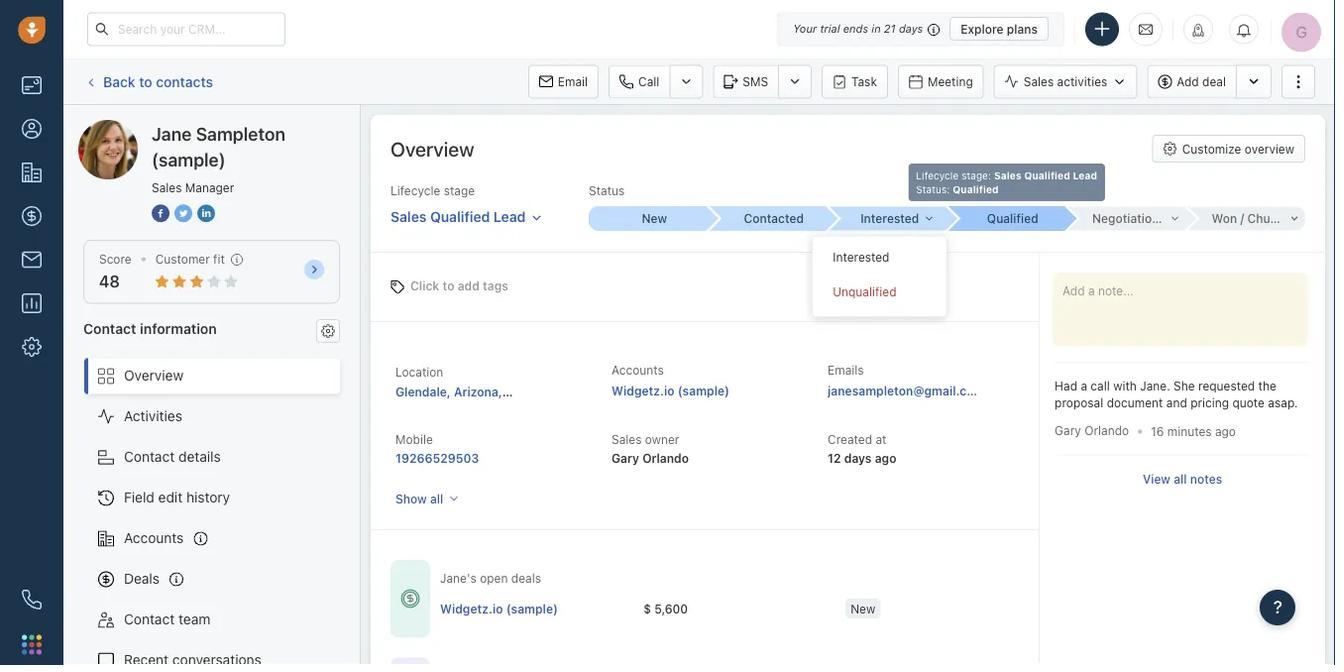Task type: locate. For each thing, give the bounding box(es) containing it.
meeting
[[928, 75, 974, 89]]

ends
[[844, 22, 869, 35]]

0 horizontal spatial accounts
[[124, 530, 184, 546]]

churned
[[1248, 212, 1297, 226]]

linkedin circled image
[[197, 202, 215, 224]]

2 vertical spatial contact
[[124, 611, 175, 628]]

widgetz.io (sample) link
[[612, 384, 730, 398], [440, 600, 558, 617]]

1 / from the left
[[1163, 212, 1167, 226]]

owner
[[645, 433, 680, 447]]

row containing widgetz.io (sample)
[[440, 588, 1251, 628]]

all right show
[[430, 492, 443, 506]]

ago down pricing
[[1216, 424, 1237, 438]]

gary inside sales owner gary orlando
[[612, 451, 640, 465]]

facebook circled image
[[152, 202, 170, 224]]

gary down accounts widgetz.io (sample)
[[612, 451, 640, 465]]

row
[[440, 588, 1251, 628]]

0 horizontal spatial ago
[[875, 451, 897, 465]]

0 vertical spatial widgetz.io
[[612, 384, 675, 398]]

ago
[[1216, 424, 1237, 438], [875, 451, 897, 465]]

1 horizontal spatial overview
[[391, 137, 474, 160]]

1 vertical spatial days
[[845, 451, 872, 465]]

0 horizontal spatial days
[[845, 451, 872, 465]]

at
[[876, 433, 887, 447]]

accounts up deals
[[124, 530, 184, 546]]

1 horizontal spatial widgetz.io
[[612, 384, 675, 398]]

tooltip
[[909, 159, 1106, 201]]

customize overview button
[[1153, 135, 1306, 163]]

sales left owner
[[612, 433, 642, 447]]

quote
[[1233, 396, 1265, 410]]

0 horizontal spatial /
[[1163, 212, 1167, 226]]

had
[[1055, 379, 1078, 393]]

details
[[179, 449, 221, 465]]

/ left lost
[[1163, 212, 1167, 226]]

jane down "contacts" at the top left of the page
[[152, 123, 192, 144]]

widgetz.io (sample) link down open
[[440, 600, 558, 617]]

5,600
[[655, 601, 688, 615]]

jane down back
[[118, 119, 149, 136]]

all for show
[[430, 492, 443, 506]]

sales owner gary orlando
[[612, 433, 689, 465]]

contacted link
[[709, 206, 828, 231]]

widgetz.io down jane's
[[440, 601, 503, 615]]

contacts
[[156, 73, 213, 90]]

proposal
[[1055, 396, 1104, 410]]

$
[[644, 601, 651, 615]]

widgetz.io up owner
[[612, 384, 675, 398]]

overview up activities
[[124, 367, 184, 384]]

lifecycle for lifecycle stage: sales qualified lead status: qualified
[[917, 170, 959, 181]]

1 horizontal spatial orlando
[[1085, 424, 1130, 438]]

customer
[[155, 252, 210, 266]]

1 horizontal spatial lead
[[1073, 170, 1098, 181]]

0 vertical spatial days
[[899, 22, 923, 35]]

score
[[99, 252, 132, 266]]

/ inside won / churned button
[[1241, 212, 1245, 226]]

all right view
[[1174, 472, 1188, 486]]

interested up unqualified
[[833, 250, 890, 264]]

1 vertical spatial orlando
[[643, 451, 689, 465]]

notes
[[1191, 472, 1223, 486]]

orlando
[[1085, 424, 1130, 438], [643, 451, 689, 465]]

deals
[[512, 572, 541, 586]]

accounts inside accounts widgetz.io (sample)
[[612, 363, 664, 377]]

lifecycle inside lifecycle stage: sales qualified lead status: qualified
[[917, 170, 959, 181]]

show all
[[396, 492, 443, 506]]

widgetz.io (sample)
[[440, 601, 558, 615]]

sales inside sales owner gary orlando
[[612, 433, 642, 447]]

unqualified
[[833, 285, 897, 299]]

2 / from the left
[[1241, 212, 1245, 226]]

add deal button
[[1148, 65, 1237, 99]]

glendale, arizona, usa link
[[396, 385, 531, 399]]

contact down deals
[[124, 611, 175, 628]]

widgetz.io (sample) link up owner
[[612, 384, 730, 398]]

email
[[558, 75, 588, 89]]

1 vertical spatial ago
[[875, 451, 897, 465]]

0 horizontal spatial to
[[139, 73, 152, 90]]

0 vertical spatial to
[[139, 73, 152, 90]]

1 vertical spatial contact
[[124, 449, 175, 465]]

explore
[[961, 22, 1004, 36]]

contact for contact information
[[83, 320, 136, 336]]

to
[[139, 73, 152, 90], [443, 279, 455, 293]]

gary down proposal at bottom
[[1055, 424, 1082, 438]]

0 vertical spatial lead
[[1073, 170, 1098, 181]]

janesampleton@gmail.com
[[828, 384, 985, 398]]

lifecycle up status:
[[917, 170, 959, 181]]

0 vertical spatial contact
[[83, 320, 136, 336]]

days right the 21
[[899, 22, 923, 35]]

customer fit
[[155, 252, 225, 266]]

0 horizontal spatial widgetz.io (sample) link
[[440, 600, 558, 617]]

negotiation / lost button
[[1067, 207, 1195, 231]]

0 horizontal spatial widgetz.io
[[440, 601, 503, 615]]

click
[[411, 279, 440, 293]]

mng settings image
[[321, 324, 335, 338]]

lost
[[1170, 212, 1195, 226]]

0 vertical spatial overview
[[391, 137, 474, 160]]

1 horizontal spatial jane
[[152, 123, 192, 144]]

trial
[[821, 22, 841, 35]]

orlando inside sales owner gary orlando
[[643, 451, 689, 465]]

sales up the facebook circled icon
[[152, 180, 182, 194]]

sampleton
[[152, 119, 221, 136], [196, 123, 286, 144]]

1 vertical spatial gary
[[612, 451, 640, 465]]

1 horizontal spatial days
[[899, 22, 923, 35]]

/ right won
[[1241, 212, 1245, 226]]

sales qualified lead
[[391, 208, 526, 225]]

overview
[[391, 137, 474, 160], [124, 367, 184, 384]]

qualified down stage
[[430, 208, 490, 225]]

in
[[872, 22, 881, 35]]

interested
[[861, 212, 920, 226], [833, 250, 890, 264]]

location glendale, arizona, usa
[[396, 365, 531, 399]]

days down created
[[845, 451, 872, 465]]

1 vertical spatial lifecycle
[[391, 184, 441, 198]]

1 vertical spatial accounts
[[124, 530, 184, 546]]

orlando down owner
[[643, 451, 689, 465]]

1 horizontal spatial widgetz.io (sample) link
[[612, 384, 730, 398]]

jane.
[[1141, 379, 1171, 393]]

glendale,
[[396, 385, 451, 399]]

sms
[[743, 75, 769, 89]]

negotiation
[[1093, 212, 1160, 226]]

manager
[[185, 180, 234, 194]]

(sample)
[[224, 119, 281, 136], [152, 149, 226, 170], [678, 384, 730, 398], [506, 601, 558, 615]]

0 vertical spatial all
[[1174, 472, 1188, 486]]

1 horizontal spatial lifecycle
[[917, 170, 959, 181]]

/ for won
[[1241, 212, 1245, 226]]

mobile
[[396, 433, 433, 447]]

minutes
[[1168, 424, 1212, 438]]

/
[[1163, 212, 1167, 226], [1241, 212, 1245, 226]]

0 horizontal spatial new
[[642, 212, 667, 226]]

0 horizontal spatial gary
[[612, 451, 640, 465]]

1 vertical spatial overview
[[124, 367, 184, 384]]

/ inside negotiation / lost button
[[1163, 212, 1167, 226]]

won / churned
[[1212, 212, 1297, 226]]

customize
[[1183, 142, 1242, 156]]

jane sampleton (sample)
[[118, 119, 281, 136], [152, 123, 286, 170]]

sales manager
[[152, 180, 234, 194]]

to right back
[[139, 73, 152, 90]]

0 horizontal spatial jane
[[118, 119, 149, 136]]

sales down lifecycle stage
[[391, 208, 427, 225]]

sampleton up manager
[[196, 123, 286, 144]]

1 vertical spatial widgetz.io (sample) link
[[440, 600, 558, 617]]

lead up negotiation
[[1073, 170, 1098, 181]]

days
[[899, 22, 923, 35], [845, 451, 872, 465]]

overview up lifecycle stage
[[391, 137, 474, 160]]

to for back
[[139, 73, 152, 90]]

sales for sales qualified lead
[[391, 208, 427, 225]]

19266529503
[[396, 451, 479, 465]]

won / churned link
[[1187, 207, 1306, 231]]

had a call with jane. she requested the proposal document and pricing quote asap.
[[1055, 379, 1299, 410]]

0 vertical spatial interested
[[861, 212, 920, 226]]

0 vertical spatial ago
[[1216, 424, 1237, 438]]

0 horizontal spatial all
[[430, 492, 443, 506]]

to left add
[[443, 279, 455, 293]]

plans
[[1007, 22, 1038, 36]]

1 horizontal spatial new
[[851, 601, 876, 615]]

contact down 48 button
[[83, 320, 136, 336]]

0 vertical spatial new
[[642, 212, 667, 226]]

(sample) inside accounts widgetz.io (sample)
[[678, 384, 730, 398]]

1 horizontal spatial all
[[1174, 472, 1188, 486]]

accounts for accounts widgetz.io (sample)
[[612, 363, 664, 377]]

to inside back to contacts link
[[139, 73, 152, 90]]

qualified
[[1025, 170, 1071, 181], [953, 184, 999, 195], [430, 208, 490, 225], [988, 212, 1039, 226]]

new inside row
[[851, 601, 876, 615]]

add
[[458, 279, 480, 293]]

contacted
[[744, 212, 804, 226]]

0 vertical spatial lifecycle
[[917, 170, 959, 181]]

sales left activities
[[1024, 75, 1054, 89]]

1 horizontal spatial /
[[1241, 212, 1245, 226]]

lead up tags
[[494, 208, 526, 225]]

interested down status:
[[861, 212, 920, 226]]

(sample) up owner
[[678, 384, 730, 398]]

1 horizontal spatial accounts
[[612, 363, 664, 377]]

1 vertical spatial all
[[430, 492, 443, 506]]

call
[[639, 75, 660, 89]]

interested inside dropdown button
[[861, 212, 920, 226]]

1 vertical spatial lead
[[494, 208, 526, 225]]

1 horizontal spatial gary
[[1055, 424, 1082, 438]]

lifecycle stage
[[391, 184, 475, 198]]

widgetz.io inside accounts widgetz.io (sample)
[[612, 384, 675, 398]]

score 48
[[99, 252, 132, 291]]

ago down at
[[875, 451, 897, 465]]

requested
[[1199, 379, 1256, 393]]

1 vertical spatial new
[[851, 601, 876, 615]]

phone element
[[12, 580, 52, 620]]

ago inside the created at 12 days ago
[[875, 451, 897, 465]]

lifecycle left stage
[[391, 184, 441, 198]]

open
[[480, 572, 508, 586]]

accounts
[[612, 363, 664, 377], [124, 530, 184, 546]]

won / churned button
[[1187, 207, 1306, 231]]

contact down activities
[[124, 449, 175, 465]]

1 vertical spatial to
[[443, 279, 455, 293]]

sampleton down "contacts" at the top left of the page
[[152, 119, 221, 136]]

0 vertical spatial accounts
[[612, 363, 664, 377]]

sales right stage:
[[995, 170, 1022, 181]]

orlando down proposal at bottom
[[1085, 424, 1130, 438]]

accounts up owner
[[612, 363, 664, 377]]

0 vertical spatial gary
[[1055, 424, 1082, 438]]

0 horizontal spatial orlando
[[643, 451, 689, 465]]

history
[[186, 489, 230, 506]]

1 horizontal spatial to
[[443, 279, 455, 293]]

0 horizontal spatial lifecycle
[[391, 184, 441, 198]]

document
[[1107, 396, 1164, 410]]

16
[[1152, 424, 1165, 438]]



Task type: vqa. For each thing, say whether or not it's contained in the screenshot.
new mail
no



Task type: describe. For each thing, give the bounding box(es) containing it.
stage
[[444, 184, 475, 198]]

sales for sales activities
[[1024, 75, 1054, 89]]

lifecycle stage: sales qualified lead status: qualified
[[917, 170, 1098, 195]]

tags
[[483, 279, 509, 293]]

show
[[396, 492, 427, 506]]

jane sampleton (sample) up manager
[[152, 123, 286, 170]]

qualified link
[[948, 206, 1067, 231]]

back to contacts
[[103, 73, 213, 90]]

$ 5,600
[[644, 601, 688, 615]]

accounts for accounts
[[124, 530, 184, 546]]

created at 12 days ago
[[828, 433, 897, 465]]

0 horizontal spatial overview
[[124, 367, 184, 384]]

email image
[[1139, 21, 1153, 37]]

click to add tags
[[411, 279, 509, 293]]

location
[[396, 365, 444, 379]]

with
[[1114, 379, 1137, 393]]

sales inside lifecycle stage: sales qualified lead status: qualified
[[995, 170, 1022, 181]]

1 vertical spatial widgetz.io
[[440, 601, 503, 615]]

0 vertical spatial widgetz.io (sample) link
[[612, 384, 730, 398]]

contact team
[[124, 611, 211, 628]]

jane's
[[440, 572, 477, 586]]

12
[[828, 451, 841, 465]]

team
[[179, 611, 211, 628]]

she
[[1174, 379, 1196, 393]]

call
[[1091, 379, 1110, 393]]

call button
[[609, 65, 670, 99]]

new link
[[589, 206, 709, 231]]

created
[[828, 433, 873, 447]]

meeting button
[[898, 65, 985, 99]]

call link
[[609, 65, 670, 99]]

qualified down lifecycle stage: sales qualified lead status: qualified
[[988, 212, 1039, 226]]

container_wx8msf4aqz5i3rn1 image
[[401, 589, 420, 609]]

add deal
[[1177, 75, 1227, 89]]

lead inside lifecycle stage: sales qualified lead status: qualified
[[1073, 170, 1098, 181]]

explore plans
[[961, 22, 1038, 36]]

(sample) up sales manager
[[152, 149, 226, 170]]

view all notes link
[[1143, 470, 1223, 487]]

customize overview
[[1183, 142, 1295, 156]]

deals
[[124, 571, 160, 587]]

sms button
[[713, 65, 779, 99]]

overview
[[1245, 142, 1295, 156]]

explore plans link
[[950, 17, 1049, 41]]

and
[[1167, 396, 1188, 410]]

all for view
[[1174, 472, 1188, 486]]

sales for sales manager
[[152, 180, 182, 194]]

0 horizontal spatial lead
[[494, 208, 526, 225]]

sales qualified lead link
[[391, 199, 543, 228]]

tooltip containing lifecycle stage:
[[909, 159, 1106, 201]]

status:
[[917, 184, 950, 195]]

contact details
[[124, 449, 221, 465]]

your trial ends in 21 days
[[794, 22, 923, 35]]

won
[[1212, 212, 1238, 226]]

email button
[[528, 65, 599, 99]]

days inside the created at 12 days ago
[[845, 451, 872, 465]]

negotiation / lost link
[[1067, 207, 1195, 231]]

view
[[1143, 472, 1171, 486]]

Search your CRM... text field
[[87, 12, 286, 46]]

to for click
[[443, 279, 455, 293]]

activities
[[1058, 75, 1108, 89]]

(sample) up manager
[[224, 119, 281, 136]]

field edit history
[[124, 489, 230, 506]]

add
[[1177, 75, 1200, 89]]

interested button
[[828, 207, 948, 231]]

phone image
[[22, 590, 42, 610]]

19266529503 link
[[396, 451, 479, 465]]

information
[[140, 320, 217, 336]]

arizona,
[[454, 385, 503, 399]]

jane sampleton (sample) down "contacts" at the top left of the page
[[118, 119, 281, 136]]

/ for negotiation
[[1163, 212, 1167, 226]]

(sample) down deals
[[506, 601, 558, 615]]

task
[[852, 75, 878, 89]]

freshworks switcher image
[[22, 635, 42, 655]]

task button
[[822, 65, 888, 99]]

0 vertical spatial orlando
[[1085, 424, 1130, 438]]

contact for contact team
[[124, 611, 175, 628]]

usa
[[506, 385, 531, 399]]

activities
[[124, 408, 182, 425]]

your
[[794, 22, 817, 35]]

48 button
[[99, 272, 120, 291]]

21
[[884, 22, 896, 35]]

contact for contact details
[[124, 449, 175, 465]]

negotiation / lost
[[1093, 212, 1195, 226]]

deal
[[1203, 75, 1227, 89]]

1 vertical spatial interested
[[833, 250, 890, 264]]

view all notes
[[1143, 472, 1223, 486]]

stage:
[[962, 170, 992, 181]]

fit
[[213, 252, 225, 266]]

qualified up the qualified link
[[1025, 170, 1071, 181]]

lifecycle for lifecycle stage
[[391, 184, 441, 198]]

48
[[99, 272, 120, 291]]

sales activities
[[1024, 75, 1108, 89]]

jane's open deals
[[440, 572, 541, 586]]

contact information
[[83, 320, 217, 336]]

edit
[[158, 489, 183, 506]]

back to contacts link
[[83, 66, 214, 97]]

twitter circled image
[[175, 202, 192, 224]]

a
[[1081, 379, 1088, 393]]

emails
[[828, 363, 864, 377]]

the
[[1259, 379, 1277, 393]]

1 horizontal spatial ago
[[1216, 424, 1237, 438]]

qualified down stage:
[[953, 184, 999, 195]]



